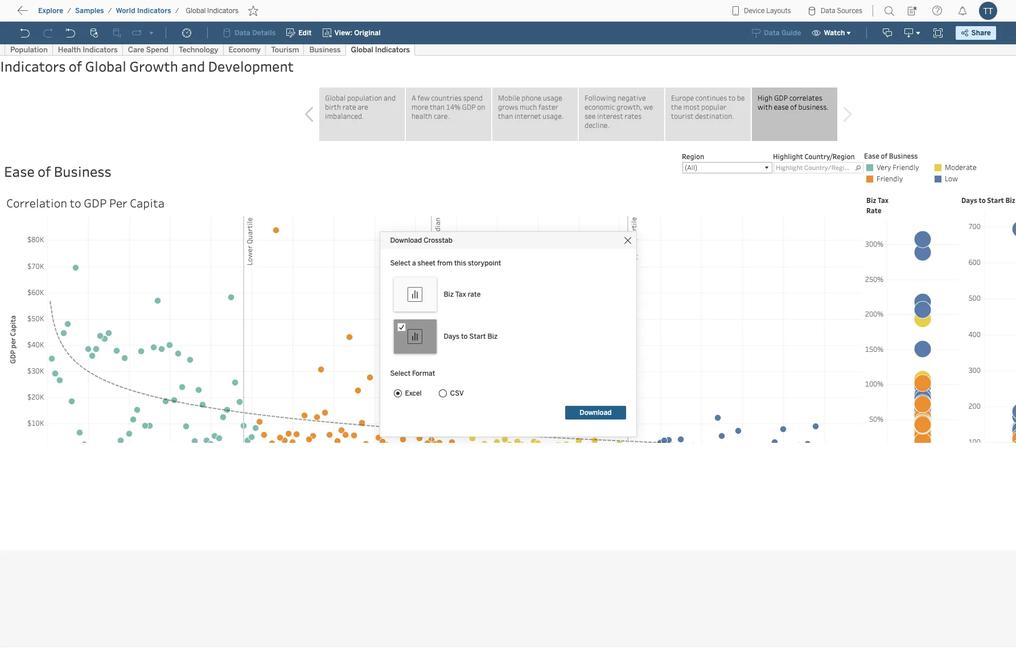 Task type: describe. For each thing, give the bounding box(es) containing it.
explore
[[38, 7, 63, 15]]

global
[[186, 7, 206, 15]]

skip to content
[[30, 8, 98, 19]]

to
[[51, 8, 60, 19]]

global indicators
[[186, 7, 239, 15]]



Task type: vqa. For each thing, say whether or not it's contained in the screenshot.
the Skip
yes



Task type: locate. For each thing, give the bounding box(es) containing it.
/
[[67, 7, 71, 15], [108, 7, 112, 15], [175, 7, 179, 15]]

skip
[[30, 8, 49, 19]]

global indicators element
[[182, 7, 242, 15]]

1 / from the left
[[67, 7, 71, 15]]

world
[[116, 7, 135, 15]]

3 / from the left
[[175, 7, 179, 15]]

explore / samples / world indicators /
[[38, 7, 179, 15]]

indicators right global
[[207, 7, 239, 15]]

/ left world
[[108, 7, 112, 15]]

1 horizontal spatial /
[[108, 7, 112, 15]]

2 horizontal spatial /
[[175, 7, 179, 15]]

indicators
[[137, 7, 171, 15], [207, 7, 239, 15]]

world indicators link
[[115, 6, 172, 15]]

indicators right world
[[137, 7, 171, 15]]

0 horizontal spatial /
[[67, 7, 71, 15]]

explore link
[[38, 6, 64, 15]]

1 horizontal spatial indicators
[[207, 7, 239, 15]]

/ left global
[[175, 7, 179, 15]]

0 horizontal spatial indicators
[[137, 7, 171, 15]]

2 indicators from the left
[[207, 7, 239, 15]]

skip to content link
[[27, 6, 116, 22]]

content
[[63, 8, 98, 19]]

/ right the 'to' on the left
[[67, 7, 71, 15]]

samples
[[75, 7, 104, 15]]

2 / from the left
[[108, 7, 112, 15]]

1 indicators from the left
[[137, 7, 171, 15]]

samples link
[[75, 6, 105, 15]]



